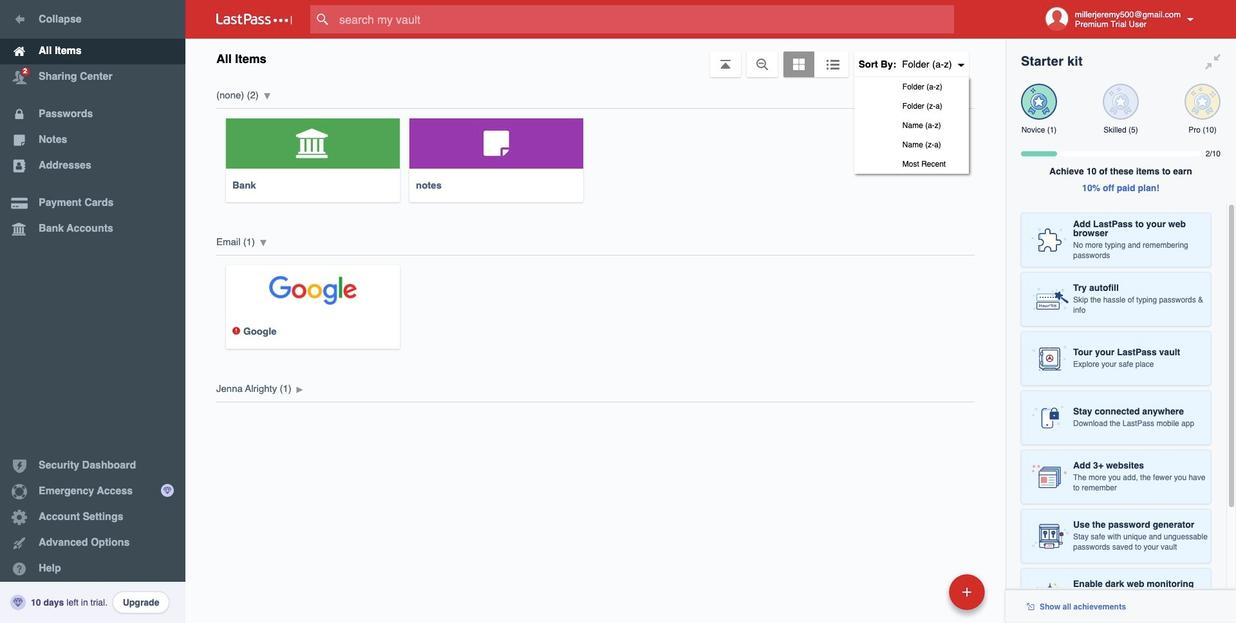 Task type: locate. For each thing, give the bounding box(es) containing it.
lastpass image
[[216, 14, 292, 25]]

vault options navigation
[[186, 39, 1006, 174]]

new item navigation
[[861, 571, 993, 623]]

new item element
[[861, 574, 990, 611]]

main navigation navigation
[[0, 0, 186, 623]]



Task type: describe. For each thing, give the bounding box(es) containing it.
search my vault text field
[[310, 5, 980, 33]]

Search search field
[[310, 5, 980, 33]]



